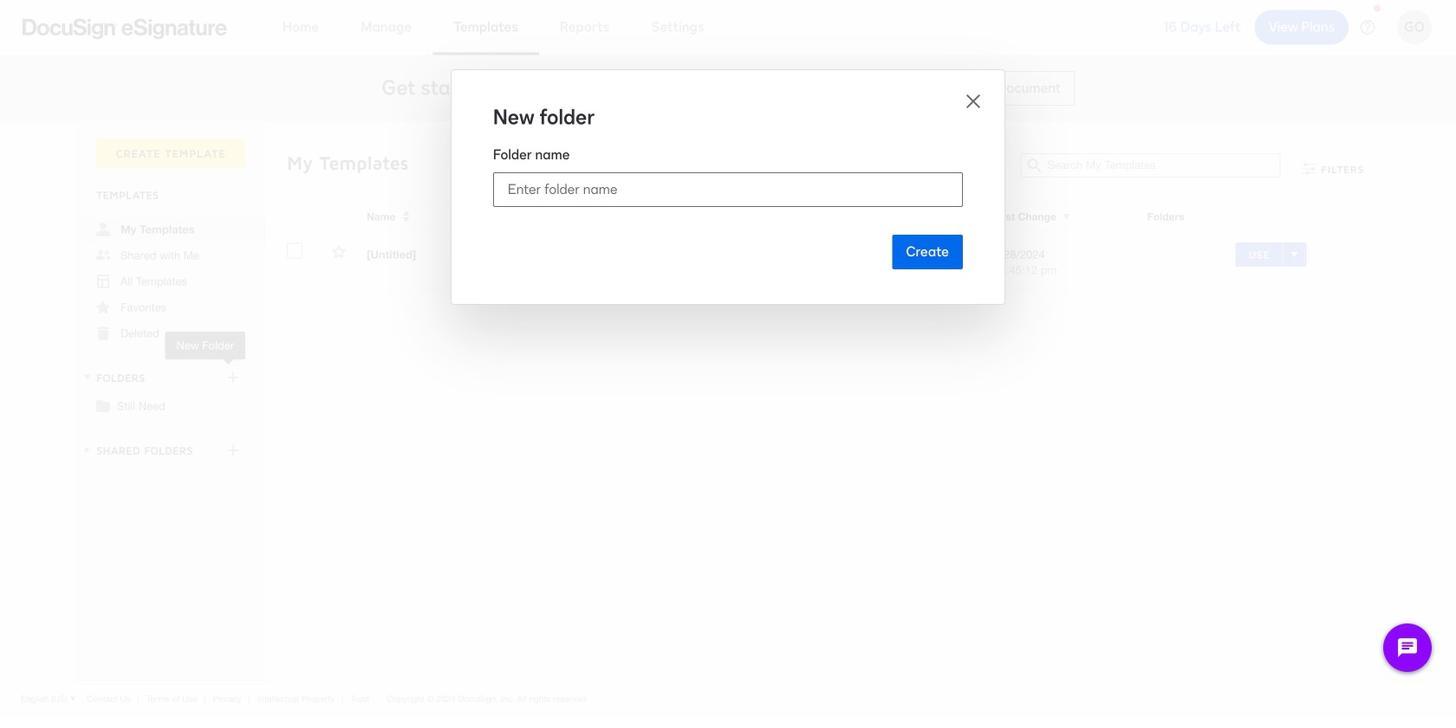 Task type: vqa. For each thing, say whether or not it's contained in the screenshot.
Add [Untitled] To Favorites IMAGE
yes



Task type: describe. For each thing, give the bounding box(es) containing it.
star filled image
[[96, 301, 110, 315]]

add [untitled] to favorites image
[[332, 245, 346, 259]]

shared image
[[96, 249, 110, 263]]

templates image
[[96, 275, 110, 289]]



Task type: locate. For each thing, give the bounding box(es) containing it.
more info region
[[0, 681, 1457, 718]]

Enter folder name text field
[[494, 173, 963, 206]]

folder image
[[96, 399, 110, 413]]

user image
[[96, 223, 110, 237]]

view folders image
[[81, 371, 95, 384]]

docusign esignature image
[[23, 19, 227, 39]]

Search My Templates text field
[[1048, 154, 1280, 177]]

trash image
[[96, 327, 110, 341]]



